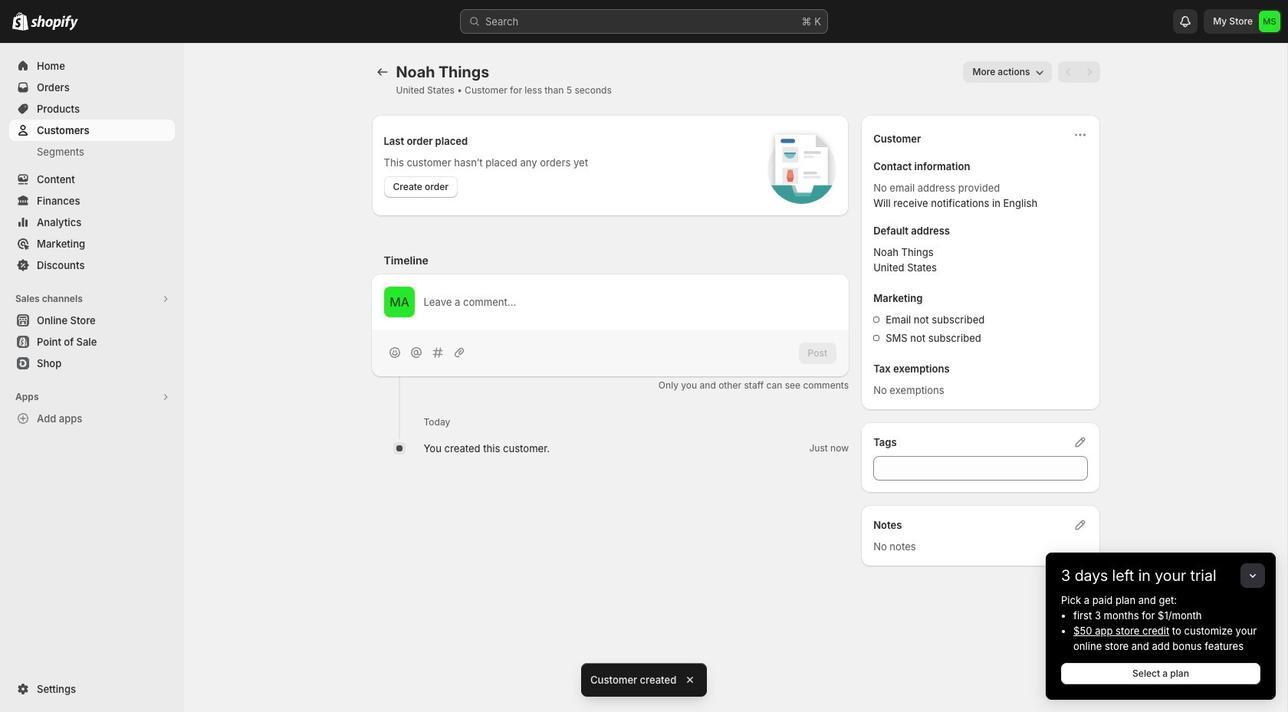 Task type: locate. For each thing, give the bounding box(es) containing it.
None text field
[[874, 456, 1088, 481]]

Leave a comment... text field
[[424, 295, 837, 310]]

previous image
[[1061, 64, 1076, 80]]

shopify image
[[12, 12, 28, 31]]



Task type: vqa. For each thing, say whether or not it's contained in the screenshot.
Shopify IMAGE to the left
yes



Task type: describe. For each thing, give the bounding box(es) containing it.
next image
[[1082, 64, 1097, 80]]

shopify image
[[31, 15, 78, 31]]

avatar with initials m a image
[[384, 287, 415, 318]]

my store image
[[1259, 11, 1281, 32]]



